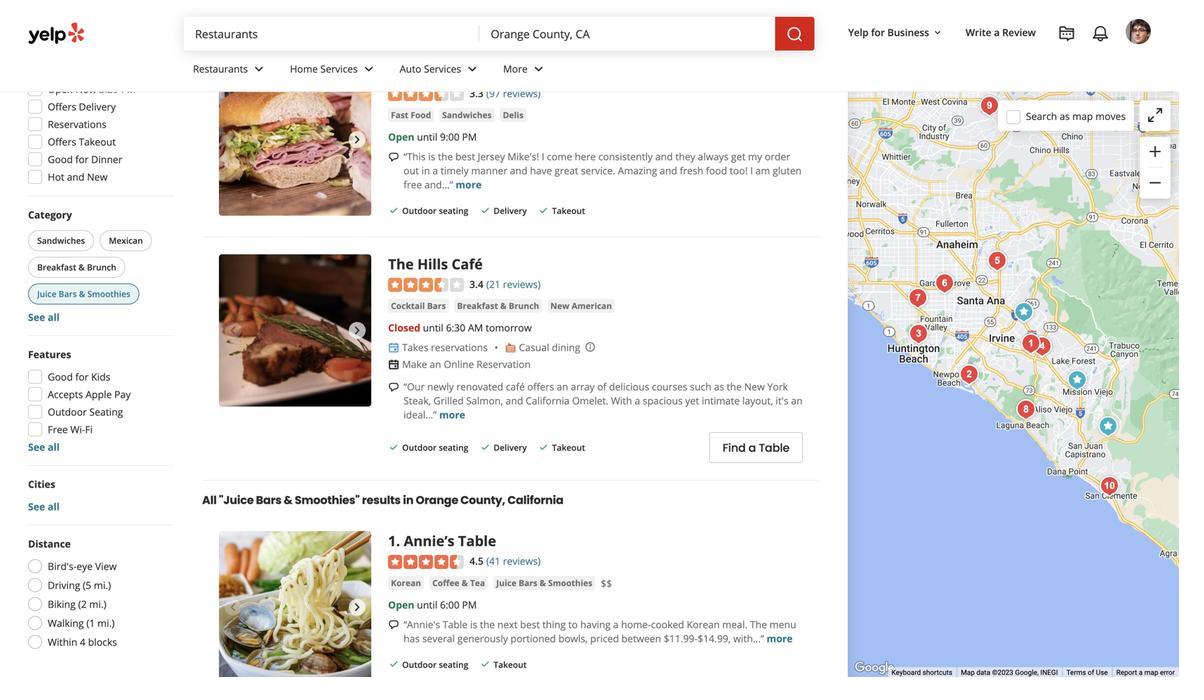 Task type: describe. For each thing, give the bounding box(es) containing it.
until for hills
[[423, 321, 443, 335]]

smoothies inside "group"
[[87, 288, 130, 300]]

slideshow element for the
[[219, 254, 371, 407]]

spacious
[[643, 394, 683, 408]]

services for auto services
[[424, 62, 461, 76]]

the inside "annie's table is the next best thing to having a home-cooked korean meal. the menu has several generously portioned bowls, priced between $11.99-$14.99, with…"
[[480, 618, 495, 631]]

terms
[[1067, 669, 1086, 677]]

food
[[411, 109, 431, 121]]

expand map image
[[1147, 107, 1164, 123]]

mi.) for walking (1 mi.)
[[97, 617, 115, 630]]

yelp for business
[[848, 26, 929, 39]]

more link for "our newly renovated café offers an array of delicious courses such as the new york steak, grilled salmon, and california omelet. with a spacious yet intimate layout, it's an ideal…"
[[439, 408, 465, 422]]

(41 reviews)
[[486, 555, 541, 568]]

find a table
[[723, 440, 790, 456]]

table inside "annie's table is the next best thing to having a home-cooked korean meal. the menu has several generously portioned bowls, priced between $11.99-$14.99, with…"
[[443, 618, 468, 631]]

the hills café
[[388, 254, 483, 274]]

2 outdoor seating from the top
[[402, 442, 468, 453]]

my
[[748, 150, 762, 163]]

auto services
[[400, 62, 461, 76]]

pm for open now 3:29 pm
[[121, 82, 136, 96]]

.
[[396, 531, 400, 551]]

keyboard shortcuts button
[[892, 668, 953, 677]]

1 vertical spatial brunch
[[509, 300, 539, 312]]

more for "this is the best jersey mike's! i come here consistently and they always get my order out in a timely manner and have great service. amazing and fresh food too! i am gluten free and…"
[[456, 178, 482, 191]]

salmon,
[[466, 394, 503, 408]]

0 vertical spatial breakfast & brunch
[[37, 261, 116, 273]]

keyboard
[[892, 669, 921, 677]]

1 vertical spatial california
[[508, 493, 563, 508]]

1 horizontal spatial breakfast
[[457, 300, 498, 312]]

16 takes reservations v2 image
[[388, 342, 399, 353]]

jan's health bar image
[[904, 284, 932, 312]]

cocktail
[[391, 300, 425, 312]]

a inside "link"
[[994, 26, 1000, 39]]

make an online reservation
[[402, 358, 531, 371]]

16 speech v2 image for "this
[[388, 152, 399, 163]]

and inside "our newly renovated café offers an array of delicious courses such as the new york steak, grilled salmon, and california omelet. with a spacious yet intimate layout, it's an ideal…"
[[506, 394, 523, 408]]

Near text field
[[491, 26, 764, 41]]

previous image for open until 6:00 pm
[[225, 599, 241, 616]]

24 chevron down v2 image for restaurants
[[251, 61, 268, 77]]

keyboard shortcuts
[[892, 669, 953, 677]]

map region
[[670, 0, 1179, 677]]

0 vertical spatial the
[[388, 254, 414, 274]]

search as map moves
[[1026, 109, 1126, 123]]

reviews) for jersey mike's subs
[[503, 87, 541, 100]]

1 vertical spatial 16 checkmark v2 image
[[388, 442, 399, 453]]

casual
[[519, 341, 549, 354]]

3:29
[[99, 82, 119, 96]]

3.4
[[470, 278, 484, 291]]

offers for offers delivery
[[48, 100, 76, 113]]

previous image
[[225, 322, 241, 339]]

thing
[[542, 618, 566, 631]]

portioned
[[511, 632, 556, 645]]

bird's-
[[48, 560, 77, 573]]

a right report at bottom right
[[1139, 669, 1143, 677]]

coffee & tea link
[[430, 576, 488, 590]]

a inside "this is the best jersey mike's! i come here consistently and they always get my order out in a timely manner and have great service. amazing and fresh food too! i am gluten free and…"
[[433, 164, 438, 177]]

16 checkmark v2 image down salmon,
[[480, 442, 491, 453]]

more
[[503, 62, 528, 76]]

such
[[690, 380, 712, 394]]

& inside button
[[462, 577, 468, 589]]

now
[[75, 82, 96, 96]]

driving (5 mi.)
[[48, 579, 111, 592]]

hills
[[417, 254, 448, 274]]

hong kong cafe image
[[976, 92, 1004, 120]]

none field near
[[491, 26, 764, 41]]

see all for category
[[28, 311, 60, 324]]

0 vertical spatial delivery
[[79, 100, 116, 113]]

dinner
[[91, 153, 122, 166]]

and down mike's!
[[510, 164, 528, 177]]

juice bars & smoothies inside 'link'
[[496, 577, 592, 589]]

the hills café image
[[1063, 366, 1091, 394]]

0 horizontal spatial jersey
[[388, 63, 431, 83]]

1 vertical spatial in
[[403, 493, 414, 508]]

16 checkmark v2 image down offers
[[538, 442, 549, 453]]

0 vertical spatial table
[[759, 440, 790, 456]]

1 vertical spatial breakfast & brunch button
[[454, 299, 542, 313]]

until for mike's
[[417, 130, 438, 144]]

3.3 link
[[470, 85, 484, 100]]

juice bars & smoothies link
[[494, 576, 595, 590]]

generously
[[457, 632, 508, 645]]

0 horizontal spatial new
[[87, 170, 108, 184]]

cocktail bars link
[[388, 299, 449, 313]]

0 horizontal spatial an
[[430, 358, 441, 371]]

features
[[28, 348, 71, 361]]

bars right "juice
[[256, 493, 282, 508]]

3.3
[[470, 87, 484, 100]]

0 vertical spatial sandwiches button
[[440, 108, 495, 122]]

1 horizontal spatial juice bars & smoothies button
[[494, 576, 595, 590]]

all for features
[[48, 440, 60, 454]]

view
[[95, 560, 117, 573]]

newly
[[427, 380, 454, 394]]

hot
[[48, 170, 64, 184]]

and right the hot
[[67, 170, 84, 184]]

"this is the best jersey mike's! i come here consistently and they always get my order out in a timely manner and have great service. amazing and fresh food too! i am gluten free and…"
[[404, 150, 802, 191]]

16 speech v2 image
[[388, 620, 399, 631]]

outdoor inside "group"
[[48, 405, 87, 419]]

juice bars & smoothies button inside "group"
[[28, 284, 139, 305]]

bars inside "group"
[[59, 288, 77, 300]]

good for good for kids
[[48, 370, 73, 384]]

takeout down portioned
[[494, 659, 527, 671]]

pay
[[114, 388, 131, 401]]

see for category
[[28, 311, 45, 324]]

outdoor seating for 4.5
[[402, 659, 468, 671]]

am
[[468, 321, 483, 335]]

and…"
[[425, 178, 453, 191]]

sandwiches inside "group"
[[37, 235, 85, 246]]

korean link
[[388, 576, 424, 590]]

0 vertical spatial i
[[542, 150, 544, 163]]

wi-
[[70, 423, 85, 436]]

with…"
[[733, 632, 764, 645]]

3 see all from the top
[[28, 500, 60, 513]]

16 speech v2 image for "our
[[388, 382, 399, 393]]

report
[[1116, 669, 1137, 677]]

grilled
[[434, 394, 464, 408]]

casual dining
[[519, 341, 580, 354]]

(41
[[486, 555, 500, 568]]

bars inside button
[[427, 300, 446, 312]]

within
[[48, 636, 77, 649]]

search image
[[787, 26, 803, 43]]

16 checkmark v2 image down 16 speech v2 image
[[388, 659, 399, 670]]

2 vertical spatial an
[[791, 394, 803, 408]]

4
[[80, 636, 86, 649]]

24 chevron down v2 image
[[360, 61, 377, 77]]

bars inside 'link'
[[519, 577, 538, 589]]

mexican
[[109, 235, 143, 246]]

offers for offers takeout
[[48, 135, 76, 148]]

consistently
[[598, 150, 653, 163]]

for for kids
[[75, 370, 89, 384]]

1 vertical spatial $$
[[601, 577, 612, 590]]

(97 reviews)
[[486, 87, 541, 100]]

timely
[[441, 164, 469, 177]]

brunch inside "group"
[[87, 261, 116, 273]]

1 . annie's table
[[388, 531, 496, 551]]

is inside "this is the best jersey mike's! i come here consistently and they always get my order out in a timely manner and have great service. amazing and fresh food too! i am gluten free and…"
[[428, 150, 435, 163]]

business
[[888, 26, 929, 39]]

4.5 link
[[470, 553, 484, 568]]

inegi
[[1040, 669, 1058, 677]]

16 casual dining v2 image
[[505, 342, 516, 353]]

the inside "our newly renovated café offers an array of delicious courses such as the new york steak, grilled salmon, and california omelet. with a spacious yet intimate layout, it's an ideal…"
[[727, 380, 742, 394]]

has
[[404, 632, 420, 645]]

layout,
[[742, 394, 773, 408]]

1 horizontal spatial of
[[1088, 669, 1094, 677]]

always
[[698, 150, 729, 163]]

delivery for the middle 16 checkmark v2 icon
[[494, 442, 527, 453]]

(1
[[86, 617, 95, 630]]

for for business
[[871, 26, 885, 39]]

4.5
[[470, 555, 484, 568]]

3 see all button from the top
[[28, 500, 60, 513]]

1 horizontal spatial as
[[1060, 109, 1070, 123]]

walking (1 mi.)
[[48, 617, 115, 630]]

terms of use
[[1067, 669, 1108, 677]]

write a review
[[966, 26, 1036, 39]]

make
[[402, 358, 427, 371]]

bluestone lane image
[[1096, 472, 1124, 500]]

breakfast inside "group"
[[37, 261, 76, 273]]

previous image for open until 9:00 pm
[[225, 131, 241, 148]]

next image
[[349, 322, 366, 339]]

takeout down great on the left top
[[552, 205, 585, 217]]

offers delivery
[[48, 100, 116, 113]]

a inside "annie's table is the next best thing to having a home-cooked korean meal. the menu has several generously portioned bowls, priced between $11.99-$14.99, with…"
[[613, 618, 619, 631]]

hot and new
[[48, 170, 108, 184]]

seating for 4.5
[[439, 659, 468, 671]]

fresh
[[680, 164, 703, 177]]

write a review link
[[960, 20, 1042, 45]]

24 chevron down v2 image for auto services
[[464, 61, 481, 77]]

group containing features
[[24, 347, 174, 454]]

tomorrow
[[486, 321, 532, 335]]

california inside "our newly renovated café offers an array of delicious courses such as the new york steak, grilled salmon, and california omelet. with a spacious yet intimate layout, it's an ideal…"
[[526, 394, 570, 408]]

2 vertical spatial 16 checkmark v2 image
[[480, 659, 491, 670]]

3.3 star rating image
[[388, 87, 464, 101]]

business categories element
[[182, 51, 1151, 91]]

kids
[[91, 370, 110, 384]]

mike's!
[[508, 150, 539, 163]]

pm for open until 6:00 pm
[[462, 598, 477, 612]]

report a map error link
[[1116, 669, 1175, 677]]

0 vertical spatial 16 checkmark v2 image
[[388, 205, 399, 216]]

shortcuts
[[923, 669, 953, 677]]

best inside "this is the best jersey mike's! i come here consistently and they always get my order out in a timely manner and have great service. amazing and fresh food too! i am gluten free and…"
[[456, 150, 475, 163]]

option group containing distance
[[24, 537, 174, 653]]

coffee & tea button
[[430, 576, 488, 590]]

fast food button
[[388, 108, 434, 122]]

reviews) for the hills café
[[503, 278, 541, 291]]

takeout down omelet.
[[552, 442, 585, 453]]

2 seating from the top
[[439, 442, 468, 453]]

have
[[530, 164, 552, 177]]

taste of brazil cuisine image
[[905, 320, 933, 348]]

courses
[[652, 380, 688, 394]]

free wi-fi
[[48, 423, 93, 436]]

offers takeout
[[48, 135, 116, 148]]

outdoor down has
[[402, 659, 437, 671]]

& inside 'link'
[[540, 577, 546, 589]]



Task type: vqa. For each thing, say whether or not it's contained in the screenshot.
the bottom the seating
yes



Task type: locate. For each thing, give the bounding box(es) containing it.
0 vertical spatial $$
[[79, 17, 88, 29]]

1 horizontal spatial smoothies
[[548, 577, 592, 589]]

2 vertical spatial see all
[[28, 500, 60, 513]]

buffalo wild wings image
[[1010, 298, 1038, 326]]

0 vertical spatial see all
[[28, 311, 60, 324]]

0 vertical spatial pm
[[121, 82, 136, 96]]

1 see from the top
[[28, 311, 45, 324]]

2 previous image from the top
[[225, 599, 241, 616]]

1 vertical spatial the
[[750, 618, 767, 631]]

none field up home services
[[195, 26, 468, 41]]

delivery down "manner"
[[494, 205, 527, 217]]

2 see from the top
[[28, 440, 45, 454]]

reservations
[[431, 341, 488, 354]]

services for home services
[[320, 62, 358, 76]]

more for "annie's table is the next best thing to having a home-cooked korean meal. the menu has several generously portioned bowls, priced between $11.99-$14.99, with…"
[[767, 632, 793, 645]]

see all for features
[[28, 440, 60, 454]]

1 vertical spatial as
[[714, 380, 724, 394]]

16 speech v2 image left ""our"
[[388, 382, 399, 393]]

2 vertical spatial the
[[480, 618, 495, 631]]

previous image
[[225, 131, 241, 148], [225, 599, 241, 616]]

i left am
[[750, 164, 753, 177]]

see all down cities
[[28, 500, 60, 513]]

16 speech v2 image left "this
[[388, 152, 399, 163]]

2 good from the top
[[48, 370, 73, 384]]

1 vertical spatial for
[[75, 153, 89, 166]]

for for dinner
[[75, 153, 89, 166]]

best up the timely
[[456, 150, 475, 163]]

1 vertical spatial korean
[[687, 618, 720, 631]]

3 all from the top
[[48, 500, 60, 513]]

new up layout, at right
[[744, 380, 765, 394]]

smoothies
[[87, 288, 130, 300], [548, 577, 592, 589]]

open now 3:29 pm
[[48, 82, 136, 96]]

&
[[78, 261, 85, 273], [79, 288, 85, 300], [500, 300, 507, 312], [284, 493, 293, 508], [462, 577, 468, 589], [540, 577, 546, 589]]

outdoor seating
[[48, 405, 123, 419]]

1 previous image from the top
[[225, 131, 241, 148]]

until up "annie's
[[417, 598, 438, 612]]

1 services from the left
[[320, 62, 358, 76]]

until left 6:30
[[423, 321, 443, 335]]

(21
[[486, 278, 500, 291]]

seating down several
[[439, 659, 468, 671]]

2 vertical spatial new
[[744, 380, 765, 394]]

service.
[[581, 164, 615, 177]]

renovated
[[456, 380, 503, 394]]

i up have on the top left of the page
[[542, 150, 544, 163]]

the inside "annie's table is the next best thing to having a home-cooked korean meal. the menu has several generously portioned bowls, priced between $11.99-$14.99, with…"
[[750, 618, 767, 631]]

2 see all button from the top
[[28, 440, 60, 454]]

Find text field
[[195, 26, 468, 41]]

california
[[526, 394, 570, 408], [508, 493, 563, 508]]

next image for open until 9:00 pm
[[349, 131, 366, 148]]

new american
[[550, 300, 612, 312]]

fast food
[[391, 109, 431, 121]]

6:00
[[440, 598, 460, 612]]

breakfast & brunch button inside "group"
[[28, 257, 125, 278]]

0 horizontal spatial none field
[[195, 26, 468, 41]]

breakfast down '3.4'
[[457, 300, 498, 312]]

delis
[[503, 109, 523, 121]]

reviews) up delis
[[503, 87, 541, 100]]

none field the find
[[195, 26, 468, 41]]

group containing cities
[[28, 477, 174, 514]]

1 see all from the top
[[28, 311, 60, 324]]

none field up business categories element
[[491, 26, 764, 41]]

0 vertical spatial breakfast & brunch button
[[28, 257, 125, 278]]

pm right 3:29
[[121, 82, 136, 96]]

3 outdoor seating from the top
[[402, 659, 468, 671]]

2 offers from the top
[[48, 135, 76, 148]]

(5
[[83, 579, 91, 592]]

mike's
[[434, 63, 479, 83]]

2 slideshow element from the top
[[219, 254, 371, 407]]

see for features
[[28, 440, 45, 454]]

until
[[417, 130, 438, 144], [423, 321, 443, 335], [417, 598, 438, 612]]

the inside "this is the best jersey mike's! i come here consistently and they always get my order out in a timely manner and have great service. amazing and fresh food too! i am gluten free and…"
[[438, 150, 453, 163]]

2 vertical spatial delivery
[[494, 442, 527, 453]]

0 vertical spatial korean
[[391, 577, 421, 589]]

1 vertical spatial open
[[388, 130, 414, 144]]

1 horizontal spatial breakfast & brunch
[[457, 300, 539, 312]]

24 chevron down v2 image inside auto services link
[[464, 61, 481, 77]]

0 vertical spatial juice bars & smoothies button
[[28, 284, 139, 305]]

good
[[48, 153, 73, 166], [48, 370, 73, 384]]

juice inside "group"
[[37, 288, 56, 300]]

4.5 star rating image
[[388, 555, 464, 569]]

use
[[1096, 669, 1108, 677]]

is up the generously
[[470, 618, 477, 631]]

0 horizontal spatial smoothies
[[87, 288, 130, 300]]

3 seating from the top
[[439, 659, 468, 671]]

best up portioned
[[520, 618, 540, 631]]

0 vertical spatial juice bars & smoothies
[[37, 288, 130, 300]]

as inside "our newly renovated café offers an array of delicious courses such as the new york steak, grilled salmon, and california omelet. with a spacious yet intimate layout, it's an ideal…"
[[714, 380, 724, 394]]

korean up $14.99, at the bottom right of page
[[687, 618, 720, 631]]

an
[[430, 358, 441, 371], [557, 380, 568, 394], [791, 394, 803, 408]]

more link for "annie's table is the next best thing to having a home-cooked korean meal. the menu has several generously portioned bowls, priced between $11.99-$14.99, with…"
[[767, 632, 793, 645]]

0 vertical spatial until
[[417, 130, 438, 144]]

as
[[1060, 109, 1070, 123], [714, 380, 724, 394]]

see all button for features
[[28, 440, 60, 454]]

16 checkmark v2 image down have on the top left of the page
[[538, 205, 549, 216]]

0 vertical spatial mi.)
[[94, 579, 111, 592]]

all down cities
[[48, 500, 60, 513]]

coffee
[[432, 577, 459, 589]]

3 reviews) from the top
[[503, 555, 541, 568]]

1 horizontal spatial jersey
[[478, 150, 505, 163]]

see up 'features'
[[28, 311, 45, 324]]

offers down reservations on the top
[[48, 135, 76, 148]]

bars down (41 reviews)
[[519, 577, 538, 589]]

sea salt + basil image
[[1028, 333, 1056, 361]]

16 speech v2 image
[[388, 152, 399, 163], [388, 382, 399, 393]]

1 vertical spatial juice
[[496, 577, 517, 589]]

more link down the timely
[[456, 178, 482, 191]]

info icon image
[[585, 341, 596, 353], [585, 341, 596, 353]]

"our newly renovated café offers an array of delicious courses such as the new york steak, grilled salmon, and california omelet. with a spacious yet intimate layout, it's an ideal…"
[[404, 380, 803, 422]]

amazing
[[618, 164, 657, 177]]

a up the priced
[[613, 618, 619, 631]]

biking (2 mi.)
[[48, 598, 106, 611]]

search
[[1026, 109, 1057, 123]]

pm right 6:00
[[462, 598, 477, 612]]

1 vertical spatial see
[[28, 440, 45, 454]]

1 vertical spatial is
[[470, 618, 477, 631]]

0 horizontal spatial best
[[456, 150, 475, 163]]

(41 reviews) link
[[486, 553, 541, 568]]

0 horizontal spatial breakfast & brunch button
[[28, 257, 125, 278]]

table right find
[[759, 440, 790, 456]]

accepts
[[48, 388, 83, 401]]

0 vertical spatial best
[[456, 150, 475, 163]]

for inside "group"
[[75, 370, 89, 384]]

breakfast & brunch button down mexican button
[[28, 257, 125, 278]]

mi.) for biking (2 mi.)
[[89, 598, 106, 611]]

see all button down free
[[28, 440, 60, 454]]

juice bars & smoothies down (41 reviews)
[[496, 577, 592, 589]]

brunch down mexican button
[[87, 261, 116, 273]]

sponsored results
[[202, 25, 306, 40]]

a inside "our newly renovated café offers an array of delicious courses such as the new york steak, grilled salmon, and california omelet. with a spacious yet intimate layout, it's an ideal…"
[[635, 394, 640, 408]]

$$ right $
[[79, 17, 88, 29]]

pm for open until 9:00 pm
[[462, 130, 477, 144]]

1 horizontal spatial sandwiches button
[[440, 108, 495, 122]]

sandwiches button down category
[[28, 230, 94, 251]]

in right out
[[422, 164, 430, 177]]

terms of use link
[[1067, 669, 1108, 677]]

1 vertical spatial smoothies
[[548, 577, 592, 589]]

yelp
[[848, 26, 869, 39]]

1 vertical spatial mi.)
[[89, 598, 106, 611]]

1 vertical spatial next image
[[349, 599, 366, 616]]

between
[[622, 632, 661, 645]]

0 vertical spatial of
[[597, 380, 607, 394]]

more
[[456, 178, 482, 191], [439, 408, 465, 422], [767, 632, 793, 645]]

2 vertical spatial table
[[443, 618, 468, 631]]

jersey mike's subs image
[[1094, 413, 1122, 441]]

1 vertical spatial reviews)
[[503, 278, 541, 291]]

array
[[571, 380, 595, 394]]

with
[[611, 394, 632, 408]]

blocks
[[88, 636, 117, 649]]

more down the timely
[[456, 178, 482, 191]]

delivery down the open now 3:29 pm
[[79, 100, 116, 113]]

1 all from the top
[[48, 311, 60, 324]]

a up and…"
[[433, 164, 438, 177]]

2 services from the left
[[424, 62, 461, 76]]

sandwiches
[[442, 109, 492, 121], [37, 235, 85, 246]]

good inside "group"
[[48, 370, 73, 384]]

1 horizontal spatial korean
[[687, 618, 720, 631]]

2 vertical spatial all
[[48, 500, 60, 513]]

meal.
[[722, 618, 748, 631]]

annie's
[[404, 531, 455, 551]]

1 vertical spatial i
[[750, 164, 753, 177]]

the up the generously
[[480, 618, 495, 631]]

walking
[[48, 617, 84, 630]]

offers
[[48, 100, 76, 113], [48, 135, 76, 148]]

0 vertical spatial offers
[[48, 100, 76, 113]]

bars up 'features'
[[59, 288, 77, 300]]

sponsored
[[202, 25, 263, 40]]

sandwiches down "3.3"
[[442, 109, 492, 121]]

1 vertical spatial offers
[[48, 135, 76, 148]]

for inside button
[[871, 26, 885, 39]]

results
[[265, 25, 306, 40]]

user actions element
[[837, 18, 1171, 104]]

county,
[[461, 493, 505, 508]]

for right yelp in the top right of the page
[[871, 26, 885, 39]]

apple
[[86, 388, 112, 401]]

see up cities
[[28, 440, 45, 454]]

find a table link
[[709, 432, 803, 463]]

1 reviews) from the top
[[503, 87, 541, 100]]

reviews) inside (41 reviews) link
[[503, 555, 541, 568]]

0 horizontal spatial the
[[388, 254, 414, 274]]

home-
[[621, 618, 651, 631]]

1 horizontal spatial the
[[480, 618, 495, 631]]

0 vertical spatial the
[[438, 150, 453, 163]]

jersey up 3.3 star rating image
[[388, 63, 431, 83]]

0 horizontal spatial i
[[542, 150, 544, 163]]

outdoor seating for 3.3
[[402, 205, 468, 217]]

takeout up dinner
[[79, 135, 116, 148]]

california right county,
[[508, 493, 563, 508]]

juice bars & smoothies
[[37, 288, 130, 300], [496, 577, 592, 589]]

1 outdoor seating from the top
[[402, 205, 468, 217]]

next
[[497, 618, 518, 631]]

2 vertical spatial seating
[[439, 659, 468, 671]]

open up 16 speech v2 image
[[388, 598, 414, 612]]

for down offers takeout
[[75, 153, 89, 166]]

yelp for business button
[[843, 20, 949, 45]]

jardin autentica cocina image
[[983, 247, 1011, 275]]

16 reservation v2 image
[[388, 359, 399, 370]]

a right find
[[749, 440, 756, 456]]

open for "annie's table is the next best thing to having a home-cooked korean meal. the menu has several generously portioned bowls, priced between $11.99-$14.99, with…"
[[388, 598, 414, 612]]

next image for open until 6:00 pm
[[349, 599, 366, 616]]

until left 9:00
[[417, 130, 438, 144]]

open for "this is the best jersey mike's! i come here consistently and they always get my order out in a timely manner and have great service. amazing and fresh food too! i am gluten free and…"
[[388, 130, 414, 144]]

for left kids
[[75, 370, 89, 384]]

an right it's
[[791, 394, 803, 408]]

0 vertical spatial see
[[28, 311, 45, 324]]

slideshow element
[[219, 63, 371, 216], [219, 254, 371, 407], [219, 531, 371, 677]]

good for good for dinner
[[48, 153, 73, 166]]

24 chevron down v2 image inside "restaurants" link
[[251, 61, 268, 77]]

0 vertical spatial map
[[1072, 109, 1093, 123]]

outdoor down the ideal…"
[[402, 442, 437, 453]]

google image
[[851, 659, 898, 677]]

bowls,
[[559, 632, 588, 645]]

0 horizontal spatial services
[[320, 62, 358, 76]]

fi
[[85, 423, 93, 436]]

table down 6:00
[[443, 618, 468, 631]]

1 16 speech v2 image from the top
[[388, 152, 399, 163]]

1 horizontal spatial none field
[[491, 26, 764, 41]]

0 horizontal spatial sandwiches button
[[28, 230, 94, 251]]

3 24 chevron down v2 image from the left
[[530, 61, 547, 77]]

graf tea & coffee image
[[931, 270, 959, 298]]

new american button
[[548, 299, 615, 313]]

reservations
[[48, 118, 107, 131]]

outdoor seating down the ideal…"
[[402, 442, 468, 453]]

None search field
[[184, 17, 817, 51]]

sandwiches down category
[[37, 235, 85, 246]]

see all button for category
[[28, 311, 60, 324]]

1 vertical spatial sandwiches button
[[28, 230, 94, 251]]

korean inside button
[[391, 577, 421, 589]]

delivery down salmon,
[[494, 442, 527, 453]]

a right with
[[635, 394, 640, 408]]

and left they
[[655, 150, 673, 163]]

open for offers delivery
[[48, 82, 73, 96]]

see all button up 'features'
[[28, 311, 60, 324]]

map left moves
[[1072, 109, 1093, 123]]

offers up reservations on the top
[[48, 100, 76, 113]]

toastique image
[[955, 361, 983, 389]]

food
[[706, 164, 727, 177]]

1 vertical spatial see all button
[[28, 440, 60, 454]]

as up intimate
[[714, 380, 724, 394]]

24 chevron down v2 image inside more link
[[530, 61, 547, 77]]

1 see all button from the top
[[28, 311, 60, 324]]

kitchen in the canyon image
[[1012, 396, 1040, 424]]

reviews) right (41
[[503, 555, 541, 568]]

0 vertical spatial for
[[871, 26, 885, 39]]

more link for "this is the best jersey mike's! i come here consistently and they always get my order out in a timely manner and have great service. amazing and fresh food too! i am gluten free and…"
[[456, 178, 482, 191]]

a right write
[[994, 26, 1000, 39]]

annie's table image
[[1017, 330, 1045, 358]]

bars
[[59, 288, 77, 300], [427, 300, 446, 312], [256, 493, 282, 508], [519, 577, 538, 589]]

new down dinner
[[87, 170, 108, 184]]

2 none field from the left
[[491, 26, 764, 41]]

delicious
[[609, 380, 649, 394]]

more down 'grilled'
[[439, 408, 465, 422]]

0 vertical spatial sandwiches
[[442, 109, 492, 121]]

1 vertical spatial seating
[[439, 442, 468, 453]]

(21 reviews) link
[[486, 276, 541, 291]]

café
[[452, 254, 483, 274]]

1 none field from the left
[[195, 26, 468, 41]]

0 vertical spatial outdoor seating
[[402, 205, 468, 217]]

2 16 speech v2 image from the top
[[388, 382, 399, 393]]

sandwiches button inside "group"
[[28, 230, 94, 251]]

of inside "our newly renovated café offers an array of delicious courses such as the new york steak, grilled salmon, and california omelet. with a spacious yet intimate layout, it's an ideal…"
[[597, 380, 607, 394]]

zoom in image
[[1147, 143, 1164, 160]]

smoothies up to
[[548, 577, 592, 589]]

2 horizontal spatial an
[[791, 394, 803, 408]]

0 vertical spatial good
[[48, 153, 73, 166]]

more link down 'grilled'
[[439, 408, 465, 422]]

seating for 3.3
[[439, 205, 468, 217]]

breakfast
[[37, 261, 76, 273], [457, 300, 498, 312]]

outdoor seating
[[402, 205, 468, 217], [402, 442, 468, 453], [402, 659, 468, 671]]

1 vertical spatial outdoor seating
[[402, 442, 468, 453]]

new inside button
[[550, 300, 570, 312]]

smoothies down mexican button
[[87, 288, 130, 300]]

24 chevron down v2 image for more
[[530, 61, 547, 77]]

0 vertical spatial all
[[48, 311, 60, 324]]

$$ up having at the bottom of page
[[601, 577, 612, 590]]

all "juice bars & smoothies" results in orange county, california
[[202, 493, 563, 508]]

open
[[48, 82, 73, 96], [388, 130, 414, 144], [388, 598, 414, 612]]

in inside "this is the best jersey mike's! i come here consistently and they always get my order out in a timely manner and have great service. amazing and fresh food too! i am gluten free and…"
[[422, 164, 430, 177]]

and
[[655, 150, 673, 163], [510, 164, 528, 177], [660, 164, 677, 177], [67, 170, 84, 184], [506, 394, 523, 408]]

juice bars & smoothies button down (41 reviews)
[[494, 576, 595, 590]]

0 horizontal spatial korean
[[391, 577, 421, 589]]

2 vertical spatial mi.)
[[97, 617, 115, 630]]

1 horizontal spatial new
[[550, 300, 570, 312]]

notifications image
[[1092, 25, 1109, 42]]

0 vertical spatial previous image
[[225, 131, 241, 148]]

brunch down (21 reviews)
[[509, 300, 539, 312]]

an down takes reservations
[[430, 358, 441, 371]]

1 good from the top
[[48, 153, 73, 166]]

manner
[[471, 164, 507, 177]]

2 vertical spatial pm
[[462, 598, 477, 612]]

2 24 chevron down v2 image from the left
[[464, 61, 481, 77]]

cooked
[[651, 618, 684, 631]]

0 vertical spatial new
[[87, 170, 108, 184]]

outdoor seating down several
[[402, 659, 468, 671]]

group
[[1140, 137, 1171, 199], [25, 208, 174, 324], [24, 347, 174, 454], [28, 477, 174, 514]]

delis button
[[500, 108, 526, 122]]

best inside "annie's table is the next best thing to having a home-cooked korean meal. the menu has several generously portioned bowls, priced between $11.99-$14.99, with…"
[[520, 618, 540, 631]]

see down cities
[[28, 500, 45, 513]]

2 next image from the top
[[349, 599, 366, 616]]

2 vertical spatial more
[[767, 632, 793, 645]]

3.4 star rating image
[[388, 278, 464, 292]]

reviews) inside (21 reviews) link
[[503, 278, 541, 291]]

new left american
[[550, 300, 570, 312]]

outdoor down free
[[402, 205, 437, 217]]

great
[[555, 164, 578, 177]]

2 horizontal spatial 24 chevron down v2 image
[[530, 61, 547, 77]]

0 horizontal spatial brunch
[[87, 261, 116, 273]]

3 slideshow element from the top
[[219, 531, 371, 677]]

map for error
[[1145, 669, 1158, 677]]

0 horizontal spatial breakfast & brunch
[[37, 261, 116, 273]]

0 vertical spatial slideshow element
[[219, 63, 371, 216]]

1 vertical spatial sandwiches
[[37, 235, 85, 246]]

0 vertical spatial brunch
[[87, 261, 116, 273]]

breakfast & brunch down mexican button
[[37, 261, 116, 273]]

2 see all from the top
[[28, 440, 60, 454]]

24 chevron down v2 image
[[251, 61, 268, 77], [464, 61, 481, 77], [530, 61, 547, 77]]

is inside "annie's table is the next best thing to having a home-cooked korean meal. the menu has several generously portioned bowls, priced between $11.99-$14.99, with…"
[[470, 618, 477, 631]]

free
[[48, 423, 68, 436]]

2 vertical spatial until
[[417, 598, 438, 612]]

more down menu
[[767, 632, 793, 645]]

2 horizontal spatial the
[[727, 380, 742, 394]]

all up 'features'
[[48, 311, 60, 324]]

new inside "our newly renovated café offers an array of delicious courses such as the new york steak, grilled salmon, and california omelet. with a spacious yet intimate layout, it's an ideal…"
[[744, 380, 765, 394]]

1 vertical spatial more
[[439, 408, 465, 422]]

1 slideshow element from the top
[[219, 63, 371, 216]]

16 chevron down v2 image
[[932, 27, 943, 38]]

2 vertical spatial reviews)
[[503, 555, 541, 568]]

juice inside 'link'
[[496, 577, 517, 589]]

slideshow element for jersey
[[219, 63, 371, 216]]

bars down 3.4 star rating image
[[427, 300, 446, 312]]

next image
[[349, 131, 366, 148], [349, 599, 366, 616]]

juice
[[37, 288, 56, 300], [496, 577, 517, 589]]

group containing category
[[25, 208, 174, 324]]

the
[[388, 254, 414, 274], [750, 618, 767, 631]]

home
[[290, 62, 318, 76]]

mi.)
[[94, 579, 111, 592], [89, 598, 106, 611], [97, 617, 115, 630]]

zoom out image
[[1147, 174, 1164, 191]]

$$ inside button
[[79, 17, 88, 29]]

1 next image from the top
[[349, 131, 366, 148]]

jersey inside "this is the best jersey mike's! i come here consistently and they always get my order out in a timely manner and have great service. amazing and fresh food too! i am gluten free and…"
[[478, 150, 505, 163]]

restaurants
[[193, 62, 248, 76]]

california down offers
[[526, 394, 570, 408]]

smoothies"
[[295, 493, 360, 508]]

annie's table link
[[404, 531, 496, 551]]

more for "our newly renovated café offers an array of delicious courses such as the new york steak, grilled salmon, and california omelet. with a spacious yet intimate layout, it's an ideal…"
[[439, 408, 465, 422]]

korean inside "annie's table is the next best thing to having a home-cooked korean meal. the menu has several generously portioned bowls, priced between $11.99-$14.99, with…"
[[687, 618, 720, 631]]

0 vertical spatial an
[[430, 358, 441, 371]]

16 checkmark v2 image down "manner"
[[480, 205, 491, 216]]

None field
[[195, 26, 468, 41], [491, 26, 764, 41]]

is right "this
[[428, 150, 435, 163]]

0 vertical spatial california
[[526, 394, 570, 408]]

in
[[422, 164, 430, 177], [403, 493, 414, 508]]

seating down 'grilled'
[[439, 442, 468, 453]]

breakfast & brunch down (21
[[457, 300, 539, 312]]

online
[[444, 358, 474, 371]]

option group
[[24, 537, 174, 653]]

$
[[46, 17, 51, 29]]

24 chevron down v2 image down "sponsored results"
[[251, 61, 268, 77]]

1 vertical spatial more link
[[439, 408, 465, 422]]

mi.) for driving (5 mi.)
[[94, 579, 111, 592]]

james p. image
[[1126, 19, 1151, 44]]

2 vertical spatial slideshow element
[[219, 531, 371, 677]]

outdoor down accepts on the bottom
[[48, 405, 87, 419]]

cities
[[28, 478, 55, 491]]

the hills café link
[[388, 254, 483, 274]]

1 offers from the top
[[48, 100, 76, 113]]

sandwiches button down "3.3"
[[440, 108, 495, 122]]

new
[[87, 170, 108, 184], [550, 300, 570, 312], [744, 380, 765, 394]]

1 vertical spatial table
[[458, 531, 496, 551]]

delivery for the topmost 16 checkmark v2 icon
[[494, 205, 527, 217]]

reviews) inside (97 reviews) link
[[503, 87, 541, 100]]

1 24 chevron down v2 image from the left
[[251, 61, 268, 77]]

16 checkmark v2 image
[[480, 205, 491, 216], [538, 205, 549, 216], [480, 442, 491, 453], [538, 442, 549, 453], [388, 659, 399, 670]]

1 horizontal spatial juice
[[496, 577, 517, 589]]

1 horizontal spatial breakfast & brunch button
[[454, 299, 542, 313]]

(21 reviews)
[[486, 278, 541, 291]]

1 horizontal spatial the
[[750, 618, 767, 631]]

mi.) right (1
[[97, 617, 115, 630]]

0 vertical spatial jersey
[[388, 63, 431, 83]]

16 checkmark v2 image
[[388, 205, 399, 216], [388, 442, 399, 453], [480, 659, 491, 670]]

0 horizontal spatial in
[[403, 493, 414, 508]]

$ button
[[31, 12, 66, 34]]

1 horizontal spatial an
[[557, 380, 568, 394]]

map for moves
[[1072, 109, 1093, 123]]

good up accepts on the bottom
[[48, 370, 73, 384]]

yet
[[685, 394, 699, 408]]

smoothies inside 'link'
[[548, 577, 592, 589]]

2 all from the top
[[48, 440, 60, 454]]

0 horizontal spatial juice bars & smoothies
[[37, 288, 130, 300]]

projects image
[[1058, 25, 1075, 42]]

and down they
[[660, 164, 677, 177]]

breakfast & brunch link
[[454, 299, 542, 313]]

3 see from the top
[[28, 500, 45, 513]]

1 vertical spatial until
[[423, 321, 443, 335]]

1 seating from the top
[[439, 205, 468, 217]]

all for category
[[48, 311, 60, 324]]

0 horizontal spatial of
[[597, 380, 607, 394]]

jersey up "manner"
[[478, 150, 505, 163]]

2 reviews) from the top
[[503, 278, 541, 291]]

seating
[[89, 405, 123, 419]]



